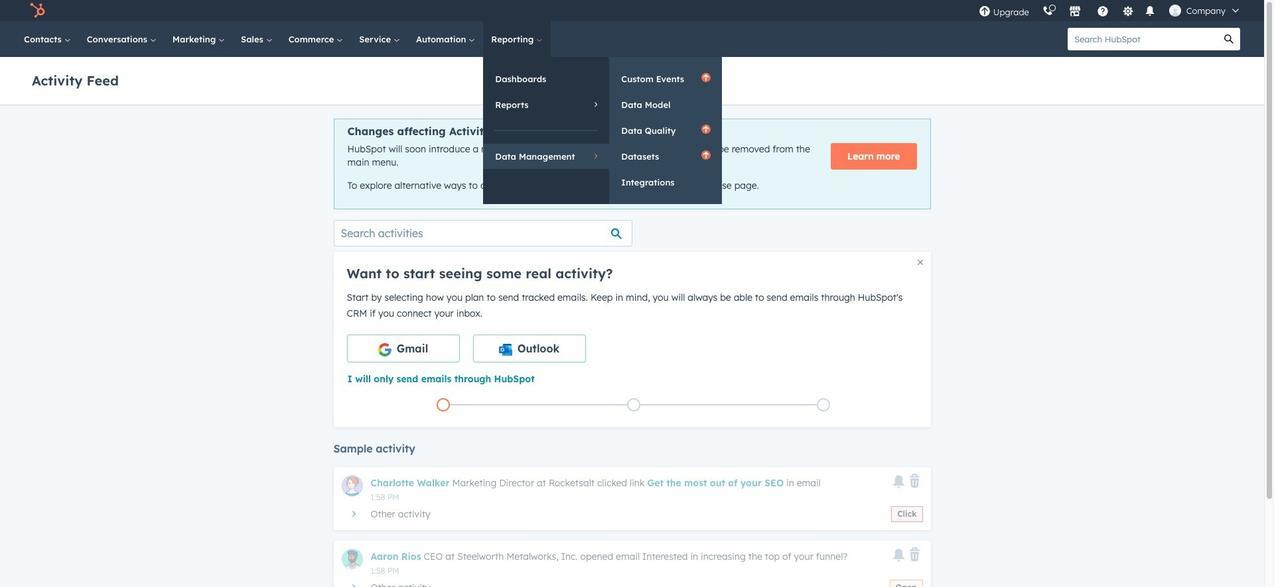 Task type: vqa. For each thing, say whether or not it's contained in the screenshot.
list box
no



Task type: locate. For each thing, give the bounding box(es) containing it.
Search HubSpot search field
[[1068, 28, 1218, 50]]

menu
[[972, 0, 1248, 21]]

marketplaces image
[[1069, 6, 1081, 18]]

None checkbox
[[347, 335, 460, 363], [473, 335, 586, 363], [347, 335, 460, 363], [473, 335, 586, 363]]

list
[[348, 396, 919, 415]]

onboarding.steps.sendtrackedemailingmail.title image
[[630, 402, 637, 410]]

onboarding.steps.finalstep.title image
[[820, 402, 827, 410]]



Task type: describe. For each thing, give the bounding box(es) containing it.
close image
[[917, 260, 923, 265]]

jacob simon image
[[1169, 5, 1181, 17]]

Search activities search field
[[333, 220, 632, 247]]

reporting menu
[[483, 57, 722, 204]]



